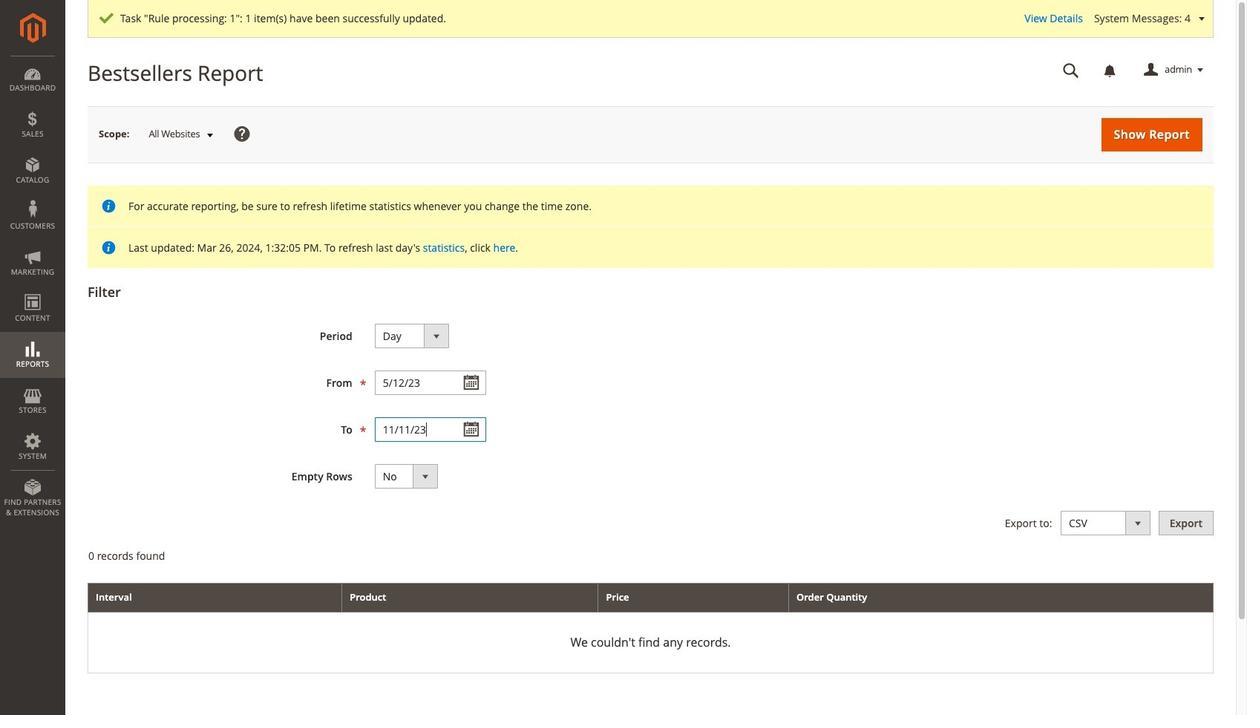Task type: locate. For each thing, give the bounding box(es) containing it.
None text field
[[375, 371, 486, 395], [375, 417, 486, 442], [375, 371, 486, 395], [375, 417, 486, 442]]

menu bar
[[0, 56, 65, 525]]

None text field
[[1053, 57, 1090, 83]]



Task type: describe. For each thing, give the bounding box(es) containing it.
magento admin panel image
[[20, 13, 46, 43]]



